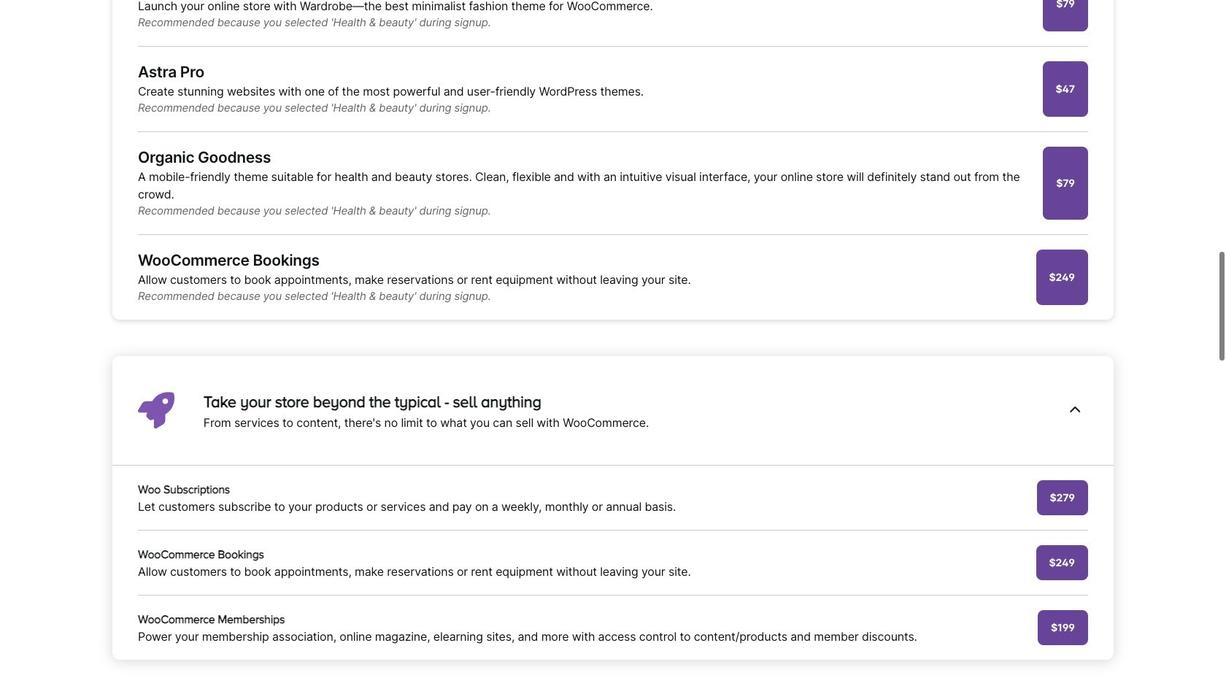 Task type: vqa. For each thing, say whether or not it's contained in the screenshot.
chevron up image
yes



Task type: describe. For each thing, give the bounding box(es) containing it.
chevron up image
[[1070, 405, 1082, 416]]



